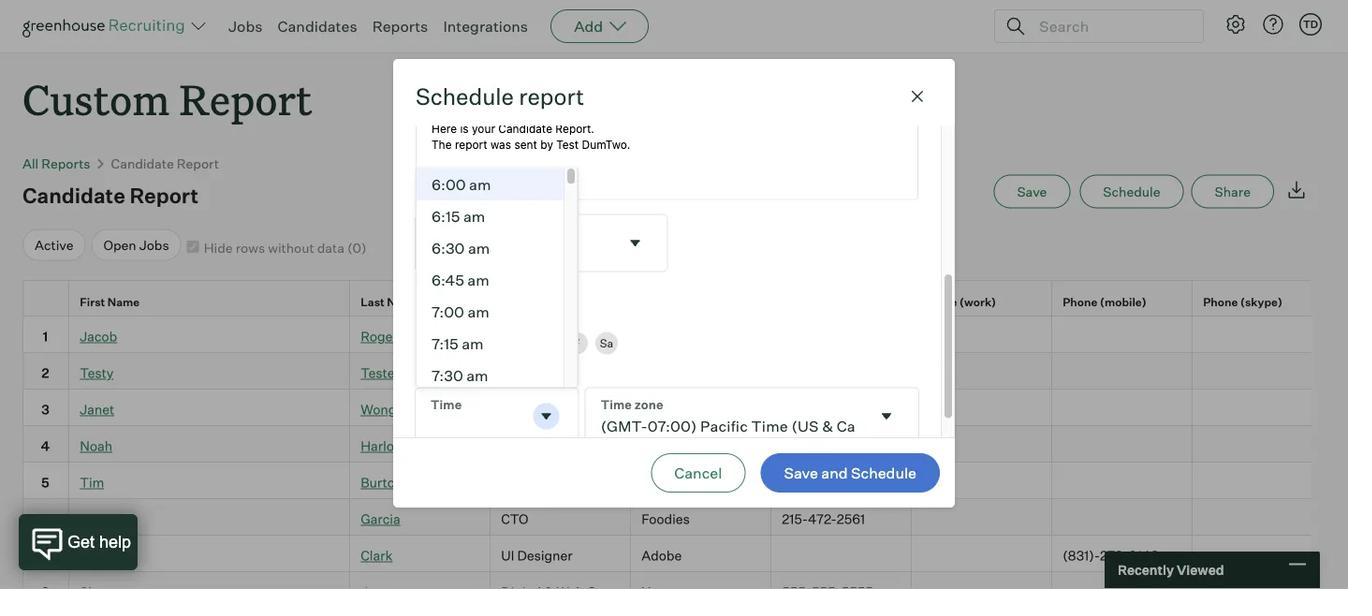 Task type: vqa. For each thing, say whether or not it's contained in the screenshot.
"CANDIDATE"
yes



Task type: locate. For each thing, give the bounding box(es) containing it.
555- up 215-
[[782, 474, 812, 491]]

table containing 1
[[22, 280, 1349, 589]]

save for save and schedule
[[784, 464, 818, 482]]

recently
[[1118, 562, 1174, 578]]

am for 7:15 am
[[462, 334, 484, 353]]

9148
[[1129, 547, 1159, 564]]

2 vertical spatial designer
[[517, 547, 573, 564]]

0 vertical spatial 555-555-5555
[[782, 438, 873, 454]]

reports right candidates link
[[372, 17, 428, 36]]

schedule for schedule report
[[416, 82, 514, 110]]

jobs right open
[[139, 237, 169, 253]]

senior
[[501, 401, 541, 418]]

candidates link
[[278, 17, 357, 36]]

row containing 5
[[22, 462, 1349, 499]]

1 555-555-5555 from the top
[[782, 438, 873, 454]]

jacob
[[80, 328, 117, 344]]

am right 7:00
[[468, 302, 490, 321]]

schedule report
[[416, 82, 584, 110]]

adobe
[[642, 547, 682, 564]]

6:15 am option
[[417, 200, 564, 232]]

reports right all
[[41, 155, 90, 172]]

add
[[574, 17, 603, 36]]

candidate report down custom report
[[111, 155, 219, 172]]

4 cell
[[22, 426, 69, 462]]

designer up program
[[544, 401, 599, 418]]

toggle flyout image
[[626, 233, 645, 252], [877, 407, 896, 425]]

6:15 am
[[432, 207, 485, 226]]

5555 up "save and schedule"
[[842, 438, 873, 454]]

designer for ux/ui designer
[[543, 328, 598, 344]]

ux/ui
[[501, 328, 540, 344]]

table
[[22, 280, 1349, 589]]

rogers link
[[361, 328, 405, 344]]

designer left sa
[[543, 328, 598, 344]]

1 vertical spatial jobs
[[139, 237, 169, 253]]

row containing 6
[[22, 499, 1349, 535]]

senior designer
[[501, 401, 599, 418]]

1 horizontal spatial save
[[1017, 183, 1047, 200]]

555-555-5555 up and at the right bottom
[[782, 438, 873, 454]]

0 vertical spatial jobs
[[228, 17, 263, 36]]

0 horizontal spatial name
[[107, 294, 140, 308]]

phone for phone (skype)
[[1204, 294, 1238, 308]]

7:15 am option
[[417, 328, 564, 360]]

am right 7:30 on the bottom left of page
[[467, 366, 488, 385]]

(work)
[[960, 294, 997, 308]]

am right 6:30
[[468, 239, 490, 257]]

555-555-5555 up 215-472-2561
[[782, 474, 873, 491]]

None field
[[416, 215, 667, 271], [416, 388, 578, 444], [586, 388, 919, 444], [416, 215, 667, 271], [586, 388, 919, 444]]

(mobile)
[[1100, 294, 1147, 308]]

2 cell
[[22, 353, 69, 389]]

phone left (skype)
[[1204, 294, 1238, 308]]

0 vertical spatial toggle flyout image
[[626, 233, 645, 252]]

am right 6:15
[[463, 207, 485, 226]]

tim
[[80, 474, 104, 491]]

3 row from the top
[[22, 353, 1349, 389]]

candidates
[[278, 17, 357, 36]]

row
[[22, 280, 1349, 321], [22, 316, 1349, 353], [22, 353, 1349, 389], [22, 389, 1349, 426], [22, 426, 1349, 462], [22, 462, 1349, 499], [22, 499, 1349, 535], [22, 535, 1349, 572], [22, 572, 1349, 589]]

2 555-555-5555 from the top
[[782, 474, 873, 491]]

0 vertical spatial report
[[179, 71, 312, 126]]

None checkbox
[[187, 241, 199, 253]]

555- up 215-472-2561
[[812, 474, 842, 491]]

cancel
[[675, 464, 722, 482]]

add button
[[551, 9, 649, 43]]

5 row from the top
[[22, 426, 1349, 462]]

5555 up the 2561
[[842, 474, 873, 491]]

save for save
[[1017, 183, 1047, 200]]

cancel button
[[651, 453, 746, 493]]

2 horizontal spatial schedule
[[1103, 183, 1161, 200]]

schedule inside button
[[1103, 183, 1161, 200]]

555- up "save and schedule"
[[782, 438, 812, 454]]

0 horizontal spatial save
[[784, 464, 818, 482]]

list box
[[416, 168, 579, 589]]

rogers
[[361, 328, 405, 344]]

google
[[642, 438, 685, 454]]

am for 6:00 am
[[469, 175, 491, 194]]

candidate report link
[[111, 155, 219, 172]]

column header
[[631, 281, 772, 315], [772, 281, 912, 315]]

td button
[[1296, 9, 1326, 39]]

215-
[[782, 511, 808, 527]]

custom report
[[22, 71, 312, 126]]

2 horizontal spatial phone
[[1204, 294, 1238, 308]]

burton
[[361, 474, 403, 491]]

2 phone from the left
[[1063, 294, 1098, 308]]

7 cell
[[22, 535, 69, 572]]

name
[[107, 294, 140, 308], [387, 294, 419, 308]]

viewed
[[1177, 562, 1225, 578]]

am right 6:00
[[469, 175, 491, 194]]

1 horizontal spatial schedule
[[851, 464, 917, 482]]

555-555-5555
[[782, 438, 873, 454], [782, 474, 873, 491]]

michael
[[80, 511, 128, 527]]

manager
[[603, 438, 658, 454]]

phone
[[923, 294, 957, 308], [1063, 294, 1098, 308], [1204, 294, 1238, 308]]

schedule button
[[1080, 175, 1184, 209]]

am for 7:00 am
[[468, 302, 490, 321]]

3 phone from the left
[[1204, 294, 1238, 308]]

1 horizontal spatial name
[[387, 294, 419, 308]]

phone left (work)
[[923, 294, 957, 308]]

save
[[1017, 183, 1047, 200], [784, 464, 818, 482]]

jobs left candidates link
[[228, 17, 263, 36]]

5 cell
[[22, 462, 69, 499]]

2 row from the top
[[22, 316, 1349, 353]]

am right 7:15 at the bottom left of the page
[[462, 334, 484, 353]]

name right first
[[107, 294, 140, 308]]

6:30 am
[[432, 239, 490, 257]]

row containing 2
[[22, 353, 1349, 389]]

6:30
[[432, 239, 465, 257]]

2 5555 from the top
[[842, 474, 873, 491]]

6 cell
[[22, 499, 69, 535]]

designer right ui
[[517, 547, 573, 564]]

candidate
[[111, 155, 174, 172], [22, 182, 125, 208]]

on
[[416, 307, 433, 322]]

None text field
[[586, 388, 870, 444]]

phone (skype)
[[1204, 294, 1283, 308]]

integrations link
[[443, 17, 528, 36]]

day(s)
[[436, 307, 475, 322]]

testy
[[80, 365, 114, 381]]

6:30 am option
[[417, 232, 564, 264]]

candidate down custom report
[[111, 155, 174, 172]]

8 row from the top
[[22, 535, 1349, 572]]

design program manager
[[501, 438, 658, 454]]

2 vertical spatial report
[[130, 182, 199, 208]]

schedule
[[416, 82, 514, 110], [1103, 183, 1161, 200], [851, 464, 917, 482]]

7:00
[[432, 302, 464, 321]]

1 vertical spatial candidate
[[22, 182, 125, 208]]

6 row from the top
[[22, 462, 1349, 499]]

clark link
[[361, 547, 393, 564]]

2 name from the left
[[387, 294, 419, 308]]

garcia link
[[361, 511, 401, 527]]

0 horizontal spatial schedule
[[416, 82, 514, 110]]

0 vertical spatial reports
[[372, 17, 428, 36]]

1 horizontal spatial phone
[[1063, 294, 1098, 308]]

save inside 'button'
[[1017, 183, 1047, 200]]

1 cell
[[22, 316, 69, 353]]

and
[[822, 464, 848, 482]]

close modal icon image
[[907, 85, 929, 108]]

7 row from the top
[[22, 499, 1349, 535]]

report down custom report
[[177, 155, 219, 172]]

1 vertical spatial save
[[784, 464, 818, 482]]

save inside button
[[784, 464, 818, 482]]

215-472-2561
[[782, 511, 865, 527]]

0 horizontal spatial jobs
[[139, 237, 169, 253]]

integrations
[[443, 17, 528, 36]]

phone left the (mobile)
[[1063, 294, 1098, 308]]

4 row from the top
[[22, 389, 1349, 426]]

2
[[41, 365, 49, 381]]

report down candidate report "link"
[[130, 182, 199, 208]]

all reports link
[[22, 155, 90, 172]]

0 vertical spatial schedule
[[416, 82, 514, 110]]

am
[[469, 175, 491, 194], [463, 207, 485, 226], [468, 239, 490, 257], [468, 271, 489, 289], [468, 302, 490, 321], [462, 334, 484, 353], [467, 366, 488, 385]]

name for first name
[[107, 294, 140, 308]]

None text field
[[416, 388, 530, 444]]

1 phone from the left
[[923, 294, 957, 308]]

row containing 4
[[22, 426, 1349, 462]]

1 vertical spatial reports
[[41, 155, 90, 172]]

1 vertical spatial toggle flyout image
[[877, 407, 896, 425]]

472-
[[808, 511, 837, 527]]

1 row from the top
[[22, 280, 1349, 321]]

0 vertical spatial 5555
[[842, 438, 873, 454]]

555- up and at the right bottom
[[812, 438, 842, 454]]

0 vertical spatial save
[[1017, 183, 1047, 200]]

candidate report up open
[[22, 182, 199, 208]]

1 vertical spatial designer
[[544, 401, 599, 418]]

reports
[[372, 17, 428, 36], [41, 155, 90, 172]]

noah link
[[80, 438, 112, 454]]

1 name from the left
[[107, 294, 140, 308]]

1 5555 from the top
[[842, 438, 873, 454]]

adriana
[[80, 547, 128, 564]]

am for 6:45 am
[[468, 271, 489, 289]]

0 horizontal spatial toggle flyout image
[[626, 233, 645, 252]]

0 vertical spatial candidate report
[[111, 155, 219, 172]]

cell
[[631, 316, 772, 353], [772, 316, 912, 353], [912, 316, 1053, 353], [1053, 316, 1193, 353], [1193, 316, 1334, 353], [491, 353, 631, 389], [631, 353, 772, 389], [772, 353, 912, 389], [912, 353, 1053, 389], [1053, 353, 1193, 389], [1193, 353, 1334, 389], [772, 389, 912, 426], [912, 389, 1053, 426], [1053, 389, 1193, 426], [1193, 389, 1334, 426], [912, 426, 1053, 462], [1053, 426, 1193, 462], [1193, 426, 1334, 462], [491, 462, 631, 499], [912, 462, 1053, 499], [1053, 462, 1193, 499], [1193, 462, 1334, 499], [912, 499, 1053, 535], [1053, 499, 1193, 535], [1193, 499, 1334, 535], [772, 535, 912, 572], [912, 535, 1053, 572], [1193, 535, 1334, 572], [22, 572, 69, 589], [912, 572, 1053, 589], [1053, 572, 1193, 589], [1193, 572, 1334, 589]]

1 vertical spatial 5555
[[842, 474, 873, 491]]

2 vertical spatial schedule
[[851, 464, 917, 482]]

0 horizontal spatial phone
[[923, 294, 957, 308]]

report down jobs "link"
[[179, 71, 312, 126]]

name right last
[[387, 294, 419, 308]]

candidate down "all reports" at the left of page
[[22, 182, 125, 208]]

all
[[22, 155, 39, 172]]

1 vertical spatial 555-555-5555
[[782, 474, 873, 491]]

1 horizontal spatial jobs
[[228, 17, 263, 36]]

am right 6:45
[[468, 271, 489, 289]]

0 vertical spatial designer
[[543, 328, 598, 344]]

1 vertical spatial schedule
[[1103, 183, 1161, 200]]



Task type: describe. For each thing, give the bounding box(es) containing it.
am for 6:30 am
[[468, 239, 490, 257]]

m
[[452, 336, 462, 350]]

share
[[1215, 183, 1251, 200]]

jobs link
[[228, 17, 263, 36]]

michael link
[[80, 511, 128, 527]]

phone for phone (work)
[[923, 294, 957, 308]]

harlow
[[361, 438, 404, 454]]

greenhouse recruiting image
[[22, 15, 191, 37]]

noah
[[80, 438, 112, 454]]

6:45 am option
[[417, 264, 564, 296]]

7:15
[[432, 334, 459, 353]]

all reports
[[22, 155, 90, 172]]

9 row from the top
[[22, 572, 1349, 589]]

ux/ui designer
[[501, 328, 598, 344]]

phone for phone (mobile)
[[1063, 294, 1098, 308]]

name for last name
[[387, 294, 419, 308]]

tester
[[361, 365, 400, 381]]

designer for senior designer
[[544, 401, 599, 418]]

6:00 am option
[[417, 168, 564, 200]]

4
[[41, 438, 50, 454]]

recently viewed
[[1118, 562, 1225, 578]]

7:30
[[432, 366, 463, 385]]

save and schedule button
[[761, 453, 940, 493]]

testy link
[[80, 365, 114, 381]]

7:15 am
[[432, 334, 484, 353]]

7:00 am option
[[417, 296, 564, 328]]

tester link
[[361, 365, 400, 381]]

save button
[[994, 175, 1071, 209]]

1 vertical spatial report
[[177, 155, 219, 172]]

on day(s)
[[416, 307, 475, 322]]

6
[[41, 511, 50, 527]]

6:00
[[432, 175, 466, 194]]

2 column header from the left
[[772, 281, 912, 315]]

7:30 am
[[432, 366, 488, 385]]

engineering
[[671, 474, 746, 491]]

sa
[[600, 336, 614, 350]]

program
[[547, 438, 601, 454]]

burton link
[[361, 474, 403, 491]]

phone (work)
[[923, 294, 997, 308]]

1
[[43, 328, 48, 344]]

5555 for google
[[842, 438, 873, 454]]

ui designer
[[501, 547, 573, 564]]

reports link
[[372, 17, 428, 36]]

1 horizontal spatial toggle flyout image
[[877, 407, 896, 425]]

6:15
[[432, 207, 460, 226]]

555-555-5555 for google
[[782, 438, 873, 454]]

3
[[41, 401, 49, 418]]

1 vertical spatial candidate report
[[22, 182, 199, 208]]

list box containing 6:00 am
[[416, 168, 579, 589]]

6:45
[[432, 271, 464, 289]]

row containing 1
[[22, 316, 1349, 353]]

1 column header from the left
[[631, 281, 772, 315]]

f
[[573, 336, 580, 350]]

toggle flyout image
[[537, 407, 556, 425]]

wong
[[361, 401, 396, 418]]

0 horizontal spatial reports
[[41, 155, 90, 172]]

am for 6:15 am
[[463, 207, 485, 226]]

save and schedule this report to revisit it! element
[[994, 175, 1080, 209]]

Search text field
[[1035, 13, 1187, 40]]

1 horizontal spatial reports
[[372, 17, 428, 36]]

7:30 am option
[[417, 360, 564, 391]]

row containing 3
[[22, 389, 1349, 426]]

tim link
[[80, 474, 104, 491]]

ui
[[501, 547, 515, 564]]

am for 7:30 am
[[467, 366, 488, 385]]

(skype)
[[1241, 294, 1283, 308]]

row containing 7
[[22, 535, 1349, 572]]

garcia
[[361, 511, 401, 527]]

custom
[[22, 71, 170, 126]]

report
[[519, 82, 584, 110]]

last
[[361, 294, 385, 308]]

download image
[[1286, 179, 1308, 201]]

foodies
[[642, 511, 690, 527]]

2561
[[837, 511, 865, 527]]

273-
[[1100, 547, 1129, 564]]

janet
[[80, 401, 114, 418]]

(831)-
[[1063, 547, 1100, 564]]

rsa engineering
[[642, 474, 746, 491]]

design
[[501, 438, 544, 454]]

harlow link
[[361, 438, 404, 454]]

open jobs
[[103, 237, 169, 253]]

(831)-273-9148
[[1063, 547, 1159, 564]]

6:45 am
[[432, 271, 489, 289]]

555-555-5555 for rsa engineering
[[782, 474, 873, 491]]

first name
[[80, 294, 140, 308]]

open
[[103, 237, 136, 253]]

row containing first name
[[22, 280, 1349, 321]]

active
[[35, 237, 73, 253]]

schedule for schedule
[[1103, 183, 1161, 200]]

configure image
[[1225, 13, 1247, 36]]

wong link
[[361, 401, 396, 418]]

5555 for rsa engineering
[[842, 474, 873, 491]]

cto
[[501, 511, 529, 527]]

td
[[1303, 18, 1319, 30]]

0 vertical spatial candidate
[[111, 155, 174, 172]]

last name
[[361, 294, 419, 308]]

first
[[80, 294, 105, 308]]

3 cell
[[22, 389, 69, 426]]

janet link
[[80, 401, 114, 418]]

share button
[[1192, 175, 1275, 209]]

adriana link
[[80, 547, 128, 564]]

save and schedule
[[784, 464, 917, 482]]

5
[[41, 474, 49, 491]]

designer for ui designer
[[517, 547, 573, 564]]

none field toggle flyout
[[416, 388, 578, 444]]

modern
[[642, 401, 689, 418]]

schedule inside button
[[851, 464, 917, 482]]



